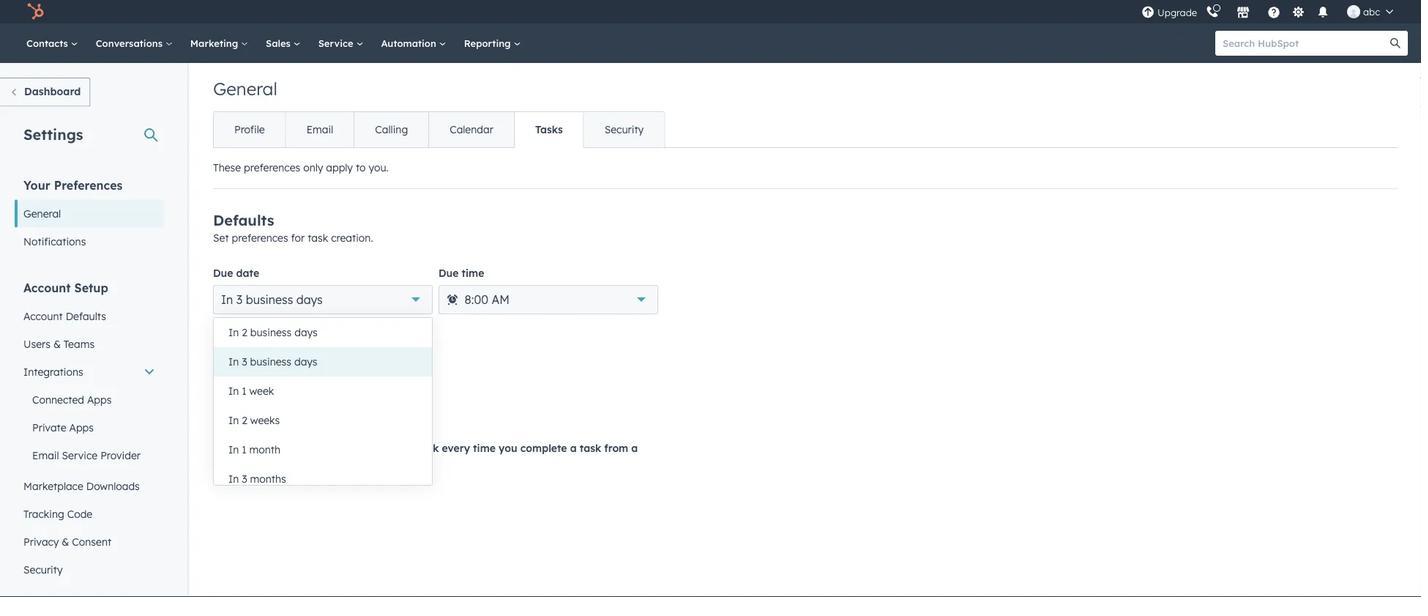 Task type: locate. For each thing, give the bounding box(es) containing it.
in left the week
[[229, 385, 239, 397]]

in for in 2 business days button
[[229, 326, 239, 339]]

& for users
[[53, 337, 61, 350]]

2 vertical spatial days
[[294, 355, 318, 368]]

0 horizontal spatial due
[[213, 267, 233, 279]]

a right the complete
[[570, 442, 577, 455]]

menu containing abc
[[1141, 0, 1404, 23]]

1 vertical spatial security link
[[15, 556, 164, 584]]

2 horizontal spatial a
[[632, 442, 638, 455]]

dashboard link
[[0, 78, 90, 107]]

your
[[23, 178, 50, 192]]

0 vertical spatial 2
[[242, 326, 248, 339]]

no
[[221, 348, 238, 363]]

email service provider link
[[15, 441, 164, 469]]

up right follow
[[402, 442, 415, 455]]

marketplaces image
[[1237, 7, 1251, 20]]

&
[[53, 337, 61, 350], [62, 535, 69, 548]]

security inside "account setup" element
[[23, 563, 63, 576]]

privacy & consent
[[23, 535, 111, 548]]

0 horizontal spatial to
[[310, 442, 321, 455]]

0 vertical spatial 3
[[236, 292, 243, 307]]

service inside "account setup" element
[[62, 449, 98, 462]]

navigation
[[213, 111, 665, 148]]

2 a from the left
[[570, 442, 577, 455]]

email inside email service provider link
[[32, 449, 59, 462]]

0 vertical spatial in 3 business days
[[221, 292, 323, 307]]

integrations
[[23, 365, 83, 378]]

set down follow-
[[213, 412, 229, 425]]

0 vertical spatial 1
[[242, 385, 247, 397]]

0 horizontal spatial defaults
[[66, 310, 106, 322]]

1 vertical spatial 1
[[242, 443, 247, 456]]

every
[[442, 442, 470, 455]]

1 horizontal spatial due
[[439, 267, 459, 279]]

0 vertical spatial email
[[307, 123, 334, 136]]

account setup element
[[15, 279, 164, 584]]

1 vertical spatial business
[[250, 326, 292, 339]]

account up account defaults
[[23, 280, 71, 295]]

1 vertical spatial apps
[[69, 421, 94, 434]]

2 up no reminder
[[242, 326, 248, 339]]

preferences up date
[[232, 231, 288, 244]]

0 vertical spatial &
[[53, 337, 61, 350]]

follow
[[368, 442, 399, 455]]

security
[[605, 123, 644, 136], [23, 563, 63, 576]]

1 vertical spatial set
[[213, 412, 229, 425]]

upgrade image
[[1142, 6, 1155, 19]]

set up due date
[[213, 231, 229, 244]]

1 vertical spatial defaults
[[66, 310, 106, 322]]

0 vertical spatial security
[[605, 123, 644, 136]]

1 up "list"
[[242, 443, 247, 456]]

1 horizontal spatial general
[[213, 78, 278, 100]]

time
[[462, 267, 485, 279], [473, 442, 496, 455]]

task left the "every"
[[418, 442, 439, 455]]

1 horizontal spatial security link
[[584, 112, 665, 147]]

search image
[[1391, 38, 1401, 48]]

0 horizontal spatial task
[[308, 231, 328, 244]]

in 3 months
[[229, 473, 286, 485]]

tasks
[[535, 123, 563, 136]]

0 vertical spatial preferences
[[244, 161, 301, 174]]

follow-
[[308, 412, 340, 425]]

week
[[249, 385, 274, 397]]

0 horizontal spatial &
[[53, 337, 61, 350]]

list box containing in 2 business days
[[214, 318, 432, 494]]

1 1 from the top
[[242, 385, 247, 397]]

set inside follow-up tasks set preferences for follow-up reminders.
[[213, 412, 229, 425]]

in 3 business days up the in 2 business days
[[221, 292, 323, 307]]

1 vertical spatial time
[[473, 442, 496, 455]]

1 for month
[[242, 443, 247, 456]]

0 horizontal spatial general
[[23, 207, 61, 220]]

provider
[[100, 449, 141, 462]]

days up no reminder popup button
[[295, 326, 318, 339]]

in 1 week button
[[214, 377, 432, 406]]

0 vertical spatial business
[[246, 292, 293, 307]]

settings image
[[1293, 6, 1306, 19]]

1 horizontal spatial a
[[570, 442, 577, 455]]

reminder
[[241, 348, 290, 363]]

2
[[242, 326, 248, 339], [242, 414, 248, 427]]

account up users
[[23, 310, 63, 322]]

calling icon image
[[1207, 6, 1220, 19]]

defaults up users & teams link
[[66, 310, 106, 322]]

hubspot link
[[18, 3, 55, 21]]

email down private
[[32, 449, 59, 462]]

1 vertical spatial general
[[23, 207, 61, 220]]

2 set from the top
[[213, 412, 229, 425]]

apps up the email service provider
[[69, 421, 94, 434]]

1 vertical spatial to
[[310, 442, 321, 455]]

a left follow
[[359, 442, 365, 455]]

0 horizontal spatial up
[[267, 392, 286, 410]]

automation
[[381, 37, 439, 49]]

email inside navigation
[[307, 123, 334, 136]]

up up create
[[340, 412, 353, 425]]

for down tasks
[[291, 412, 305, 425]]

in 3 business days inside popup button
[[221, 292, 323, 307]]

in up no
[[229, 326, 239, 339]]

downloads
[[86, 479, 140, 492]]

your preferences element
[[15, 177, 164, 255]]

prompted
[[258, 442, 307, 455]]

business up the in 2 business days
[[246, 292, 293, 307]]

in 3 business days
[[221, 292, 323, 307], [229, 355, 318, 368]]

in 3 business days button
[[214, 347, 432, 377]]

0 vertical spatial apps
[[87, 393, 112, 406]]

0 vertical spatial account
[[23, 280, 71, 295]]

1 vertical spatial account
[[23, 310, 63, 322]]

1 horizontal spatial up
[[340, 412, 353, 425]]

conversations link
[[87, 23, 182, 63]]

business down the in 2 business days
[[250, 355, 292, 368]]

contacts link
[[18, 23, 87, 63]]

1 left the week
[[242, 385, 247, 397]]

1 vertical spatial for
[[291, 412, 305, 425]]

1 vertical spatial preferences
[[232, 231, 288, 244]]

1 account from the top
[[23, 280, 71, 295]]

2 vertical spatial preferences
[[232, 412, 288, 425]]

0 vertical spatial to
[[356, 161, 366, 174]]

3 a from the left
[[632, 442, 638, 455]]

time up 8:00
[[462, 267, 485, 279]]

service link
[[310, 23, 372, 63]]

set
[[213, 231, 229, 244], [213, 412, 229, 425]]

1 horizontal spatial &
[[62, 535, 69, 548]]

1 2 from the top
[[242, 326, 248, 339]]

sales
[[266, 37, 294, 49]]

2 down follow-
[[242, 414, 248, 427]]

in up "list"
[[229, 443, 239, 456]]

1 vertical spatial email
[[32, 449, 59, 462]]

to inside get prompted to create a follow up task every time you complete a task from a list view
[[310, 442, 321, 455]]

1 for from the top
[[291, 231, 305, 244]]

general down your
[[23, 207, 61, 220]]

1 vertical spatial days
[[295, 326, 318, 339]]

gary orlando image
[[1348, 5, 1361, 18]]

email up only
[[307, 123, 334, 136]]

hubspot image
[[26, 3, 44, 21]]

account for account setup
[[23, 280, 71, 295]]

1 horizontal spatial email
[[307, 123, 334, 136]]

0 vertical spatial days
[[297, 292, 323, 307]]

8:00 am button
[[439, 285, 659, 314]]

0 horizontal spatial a
[[359, 442, 365, 455]]

1 horizontal spatial task
[[418, 442, 439, 455]]

business inside popup button
[[246, 292, 293, 307]]

0 horizontal spatial email
[[32, 449, 59, 462]]

apps for private apps
[[69, 421, 94, 434]]

in left reminder
[[229, 355, 239, 368]]

in 2 business days button
[[214, 318, 432, 347]]

list box
[[214, 318, 432, 494]]

to left create
[[310, 442, 321, 455]]

1 a from the left
[[359, 442, 365, 455]]

email
[[307, 123, 334, 136], [32, 449, 59, 462]]

in 1 month button
[[214, 435, 432, 464]]

0 horizontal spatial security link
[[15, 556, 164, 584]]

business for in 2 business days button
[[250, 326, 292, 339]]

1 due from the left
[[213, 267, 233, 279]]

0 vertical spatial for
[[291, 231, 305, 244]]

1 horizontal spatial service
[[318, 37, 356, 49]]

task left 'creation.'
[[308, 231, 328, 244]]

due for due date
[[213, 267, 233, 279]]

tasks
[[290, 392, 329, 410]]

2 vertical spatial 3
[[242, 473, 247, 485]]

3
[[236, 292, 243, 307], [242, 355, 247, 368], [242, 473, 247, 485]]

am
[[492, 292, 510, 307]]

in 3 months button
[[214, 464, 432, 494]]

a right "from"
[[632, 442, 638, 455]]

0 vertical spatial set
[[213, 231, 229, 244]]

1 vertical spatial &
[[62, 535, 69, 548]]

marketplace downloads link
[[15, 472, 164, 500]]

1 vertical spatial in 3 business days
[[229, 355, 318, 368]]

0 vertical spatial general
[[213, 78, 278, 100]]

month
[[249, 443, 281, 456]]

for left 'creation.'
[[291, 231, 305, 244]]

3 inside in 3 business days button
[[242, 355, 247, 368]]

preferences
[[54, 178, 123, 192]]

2 for from the top
[[291, 412, 305, 425]]

time left the you
[[473, 442, 496, 455]]

2 2 from the top
[[242, 414, 248, 427]]

notifications
[[23, 235, 86, 248]]

1 set from the top
[[213, 231, 229, 244]]

abc
[[1364, 5, 1381, 18]]

menu
[[1141, 0, 1404, 23]]

0 vertical spatial service
[[318, 37, 356, 49]]

business
[[246, 292, 293, 307], [250, 326, 292, 339], [250, 355, 292, 368]]

0 vertical spatial defaults
[[213, 211, 274, 229]]

3 down "list"
[[242, 473, 247, 485]]

in 1 week
[[229, 385, 274, 397]]

in down due date
[[221, 292, 233, 307]]

2 1 from the top
[[242, 443, 247, 456]]

& right privacy on the bottom of the page
[[62, 535, 69, 548]]

connected
[[32, 393, 84, 406]]

list
[[237, 459, 251, 472]]

general link
[[15, 200, 164, 227]]

& right users
[[53, 337, 61, 350]]

general up profile
[[213, 78, 278, 100]]

2 due from the left
[[439, 267, 459, 279]]

0 horizontal spatial security
[[23, 563, 63, 576]]

preferences left only
[[244, 161, 301, 174]]

3 right no
[[242, 355, 247, 368]]

in 3 business days down the in 2 business days
[[229, 355, 318, 368]]

in 1 month
[[229, 443, 281, 456]]

consent
[[72, 535, 111, 548]]

1 vertical spatial 2
[[242, 414, 248, 427]]

upgrade
[[1158, 7, 1198, 19]]

service right "sales" link
[[318, 37, 356, 49]]

service down private apps link
[[62, 449, 98, 462]]

1 vertical spatial service
[[62, 449, 98, 462]]

up up weeks
[[267, 392, 286, 410]]

business up reminder
[[250, 326, 292, 339]]

in for in 3 business days button
[[229, 355, 239, 368]]

1 horizontal spatial defaults
[[213, 211, 274, 229]]

in
[[221, 292, 233, 307], [229, 326, 239, 339], [229, 355, 239, 368], [229, 385, 239, 397], [229, 414, 239, 427], [229, 443, 239, 456], [229, 473, 239, 485]]

apps down integrations button
[[87, 393, 112, 406]]

due for due time
[[439, 267, 459, 279]]

1 vertical spatial security
[[23, 563, 63, 576]]

private apps
[[32, 421, 94, 434]]

2 vertical spatial business
[[250, 355, 292, 368]]

3 inside in 3 months button
[[242, 473, 247, 485]]

get prompted to create a follow up task every time you complete a task from a list view
[[237, 442, 638, 472]]

Search HubSpot search field
[[1216, 31, 1396, 56]]

days up in 2 business days button
[[297, 292, 323, 307]]

to left you.
[[356, 161, 366, 174]]

2 account from the top
[[23, 310, 63, 322]]

2 vertical spatial up
[[402, 442, 415, 455]]

notifications image
[[1317, 7, 1330, 20]]

general inside your preferences element
[[23, 207, 61, 220]]

2 for weeks
[[242, 414, 248, 427]]

days down in 2 business days button
[[294, 355, 318, 368]]

1
[[242, 385, 247, 397], [242, 443, 247, 456]]

complete
[[521, 442, 567, 455]]

calling icon button
[[1201, 2, 1226, 21]]

task inside defaults set preferences for task creation.
[[308, 231, 328, 244]]

set inside defaults set preferences for task creation.
[[213, 231, 229, 244]]

2 horizontal spatial up
[[402, 442, 415, 455]]

account
[[23, 280, 71, 295], [23, 310, 63, 322]]

in down follow-
[[229, 414, 239, 427]]

defaults up date
[[213, 211, 274, 229]]

1 vertical spatial 3
[[242, 355, 247, 368]]

due time
[[439, 267, 485, 279]]

account inside account defaults link
[[23, 310, 63, 322]]

0 horizontal spatial service
[[62, 449, 98, 462]]

task left "from"
[[580, 442, 602, 455]]

3 down due date
[[236, 292, 243, 307]]

1 horizontal spatial to
[[356, 161, 366, 174]]

in down "list"
[[229, 473, 239, 485]]

your preferences
[[23, 178, 123, 192]]

tracking code
[[23, 507, 92, 520]]

preferences down follow-
[[232, 412, 288, 425]]



Task type: vqa. For each thing, say whether or not it's contained in the screenshot.
group
no



Task type: describe. For each thing, give the bounding box(es) containing it.
1 horizontal spatial security
[[605, 123, 644, 136]]

marketplace downloads
[[23, 479, 140, 492]]

tasks link
[[514, 112, 584, 147]]

due date
[[213, 267, 259, 279]]

these
[[213, 161, 241, 174]]

preferences inside defaults set preferences for task creation.
[[232, 231, 288, 244]]

weeks
[[250, 414, 280, 427]]

apply
[[326, 161, 353, 174]]

you.
[[369, 161, 389, 174]]

email for email
[[307, 123, 334, 136]]

profile
[[234, 123, 265, 136]]

users & teams link
[[15, 330, 164, 358]]

business for in 3 business days button
[[250, 355, 292, 368]]

defaults set preferences for task creation.
[[213, 211, 373, 244]]

dashboard
[[24, 85, 81, 98]]

you
[[499, 442, 518, 455]]

users & teams
[[23, 337, 95, 350]]

marketplace
[[23, 479, 83, 492]]

defaults inside defaults set preferences for task creation.
[[213, 211, 274, 229]]

privacy
[[23, 535, 59, 548]]

connected apps
[[32, 393, 112, 406]]

email link
[[285, 112, 354, 147]]

contacts
[[26, 37, 71, 49]]

creation.
[[331, 231, 373, 244]]

in for in 2 weeks button
[[229, 414, 239, 427]]

in 2 business days
[[229, 326, 318, 339]]

account defaults
[[23, 310, 106, 322]]

apps for connected apps
[[87, 393, 112, 406]]

8:00
[[465, 292, 489, 307]]

calling
[[375, 123, 408, 136]]

abc button
[[1339, 0, 1403, 23]]

for inside defaults set preferences for task creation.
[[291, 231, 305, 244]]

help image
[[1268, 7, 1281, 20]]

8:00 am
[[465, 292, 510, 307]]

in 2 weeks
[[229, 414, 280, 427]]

2 horizontal spatial task
[[580, 442, 602, 455]]

create
[[324, 442, 356, 455]]

marketplaces button
[[1229, 0, 1259, 23]]

marketing link
[[182, 23, 257, 63]]

private
[[32, 421, 66, 434]]

account for account defaults
[[23, 310, 63, 322]]

calendar
[[450, 123, 494, 136]]

date
[[236, 267, 259, 279]]

conversations
[[96, 37, 165, 49]]

integrations button
[[15, 358, 164, 386]]

service inside "link"
[[318, 37, 356, 49]]

1 vertical spatial up
[[340, 412, 353, 425]]

no reminder button
[[213, 341, 433, 370]]

in for in 1 week button
[[229, 385, 239, 397]]

reporting link
[[455, 23, 530, 63]]

reminder
[[213, 322, 262, 335]]

account defaults link
[[15, 302, 164, 330]]

help button
[[1262, 0, 1287, 23]]

marketing
[[190, 37, 241, 49]]

account setup
[[23, 280, 108, 295]]

defaults inside account defaults link
[[66, 310, 106, 322]]

preferences inside follow-up tasks set preferences for follow-up reminders.
[[232, 412, 288, 425]]

email for email service provider
[[32, 449, 59, 462]]

users
[[23, 337, 51, 350]]

for inside follow-up tasks set preferences for follow-up reminders.
[[291, 412, 305, 425]]

in 3 business days button
[[213, 285, 433, 314]]

3 for in 3 months button
[[242, 473, 247, 485]]

settings link
[[1290, 4, 1308, 19]]

teams
[[64, 337, 95, 350]]

0 vertical spatial time
[[462, 267, 485, 279]]

in 3 business days inside button
[[229, 355, 318, 368]]

days for in 3 business days button
[[294, 355, 318, 368]]

notifications link
[[15, 227, 164, 255]]

0 vertical spatial security link
[[584, 112, 665, 147]]

follow-up tasks set preferences for follow-up reminders.
[[213, 392, 406, 425]]

reporting
[[464, 37, 514, 49]]

calendar link
[[429, 112, 514, 147]]

only
[[303, 161, 323, 174]]

code
[[67, 507, 92, 520]]

search button
[[1384, 31, 1409, 56]]

settings
[[23, 125, 83, 143]]

time inside get prompted to create a follow up task every time you complete a task from a list view
[[473, 442, 496, 455]]

privacy & consent link
[[15, 528, 164, 556]]

days for in 2 business days button
[[295, 326, 318, 339]]

in 2 weeks button
[[214, 406, 432, 435]]

1 for week
[[242, 385, 247, 397]]

3 for in 3 business days button
[[242, 355, 247, 368]]

from
[[605, 442, 629, 455]]

up inside get prompted to create a follow up task every time you complete a task from a list view
[[402, 442, 415, 455]]

0 vertical spatial up
[[267, 392, 286, 410]]

reminders.
[[355, 412, 406, 425]]

email service provider
[[32, 449, 141, 462]]

navigation containing profile
[[213, 111, 665, 148]]

days inside popup button
[[297, 292, 323, 307]]

in for in 3 months button
[[229, 473, 239, 485]]

profile link
[[214, 112, 285, 147]]

these preferences only apply to you.
[[213, 161, 389, 174]]

private apps link
[[15, 414, 164, 441]]

view
[[254, 459, 278, 472]]

connected apps link
[[15, 386, 164, 414]]

& for privacy
[[62, 535, 69, 548]]

automation link
[[372, 23, 455, 63]]

no reminder
[[221, 348, 290, 363]]

2 for business
[[242, 326, 248, 339]]

months
[[250, 473, 286, 485]]

in for in 1 month button
[[229, 443, 239, 456]]

in inside popup button
[[221, 292, 233, 307]]

tracking
[[23, 507, 64, 520]]

get
[[237, 442, 255, 455]]

3 inside in 3 business days popup button
[[236, 292, 243, 307]]



